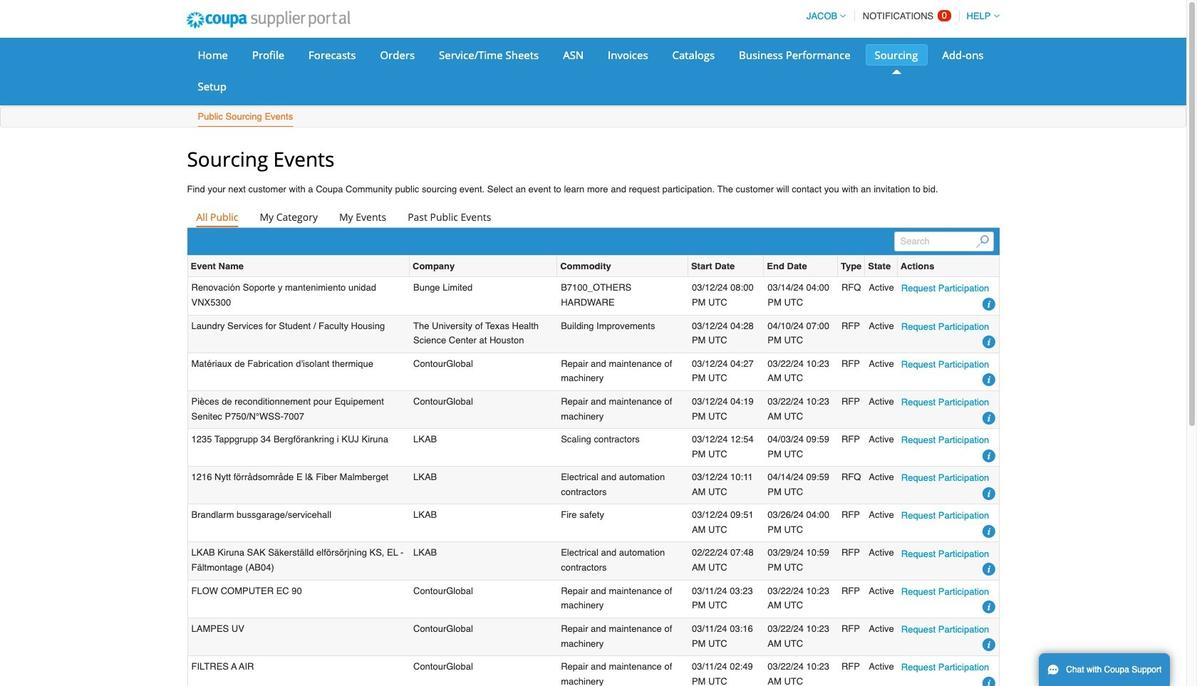 Task type: locate. For each thing, give the bounding box(es) containing it.
tab list
[[187, 208, 1000, 228]]

navigation
[[801, 2, 1000, 30]]

coupa supplier portal image
[[176, 2, 360, 38]]



Task type: describe. For each thing, give the bounding box(es) containing it.
search image
[[977, 235, 990, 248]]

Search text field
[[895, 232, 994, 252]]



Task type: vqa. For each thing, say whether or not it's contained in the screenshot.
topmost what
no



